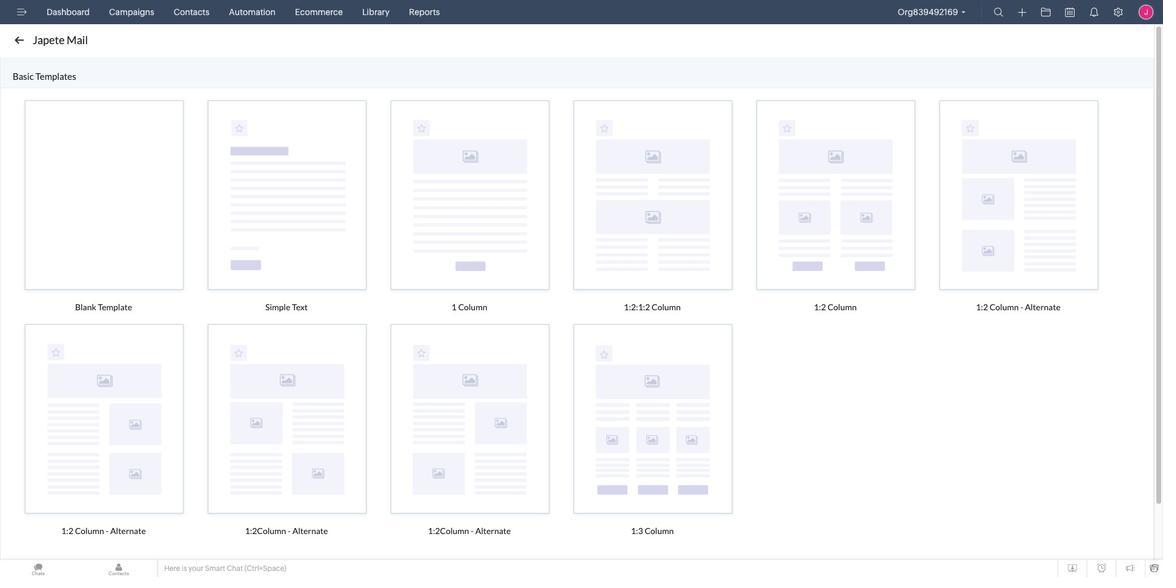 Task type: locate. For each thing, give the bounding box(es) containing it.
(ctrl+space)
[[244, 565, 286, 574]]

quick actions image
[[1018, 8, 1026, 17]]

configure settings image
[[1113, 7, 1123, 17]]

calendar image
[[1065, 7, 1075, 17]]

library link
[[357, 0, 394, 24]]

is
[[182, 565, 187, 574]]

notifications image
[[1089, 7, 1099, 17]]

smart
[[205, 565, 225, 574]]

reports link
[[404, 0, 445, 24]]

contacts
[[174, 7, 210, 17]]

campaigns
[[109, 7, 154, 17]]

chat
[[227, 565, 243, 574]]

dashboard link
[[42, 0, 95, 24]]

contacts image
[[81, 561, 157, 578]]

here
[[164, 565, 180, 574]]



Task type: describe. For each thing, give the bounding box(es) containing it.
library
[[362, 7, 390, 17]]

dashboard
[[47, 7, 90, 17]]

automation link
[[224, 0, 280, 24]]

campaigns link
[[104, 0, 159, 24]]

org839492169
[[898, 7, 958, 17]]

folder image
[[1041, 7, 1051, 17]]

ecommerce link
[[290, 0, 348, 24]]

ecommerce
[[295, 7, 343, 17]]

here is your smart chat (ctrl+space)
[[164, 565, 286, 574]]

chats image
[[0, 561, 76, 578]]

contacts link
[[169, 0, 214, 24]]

automation
[[229, 7, 276, 17]]

your
[[188, 565, 203, 574]]

reports
[[409, 7, 440, 17]]

search image
[[994, 7, 1003, 17]]



Task type: vqa. For each thing, say whether or not it's contained in the screenshot.
Survey
no



